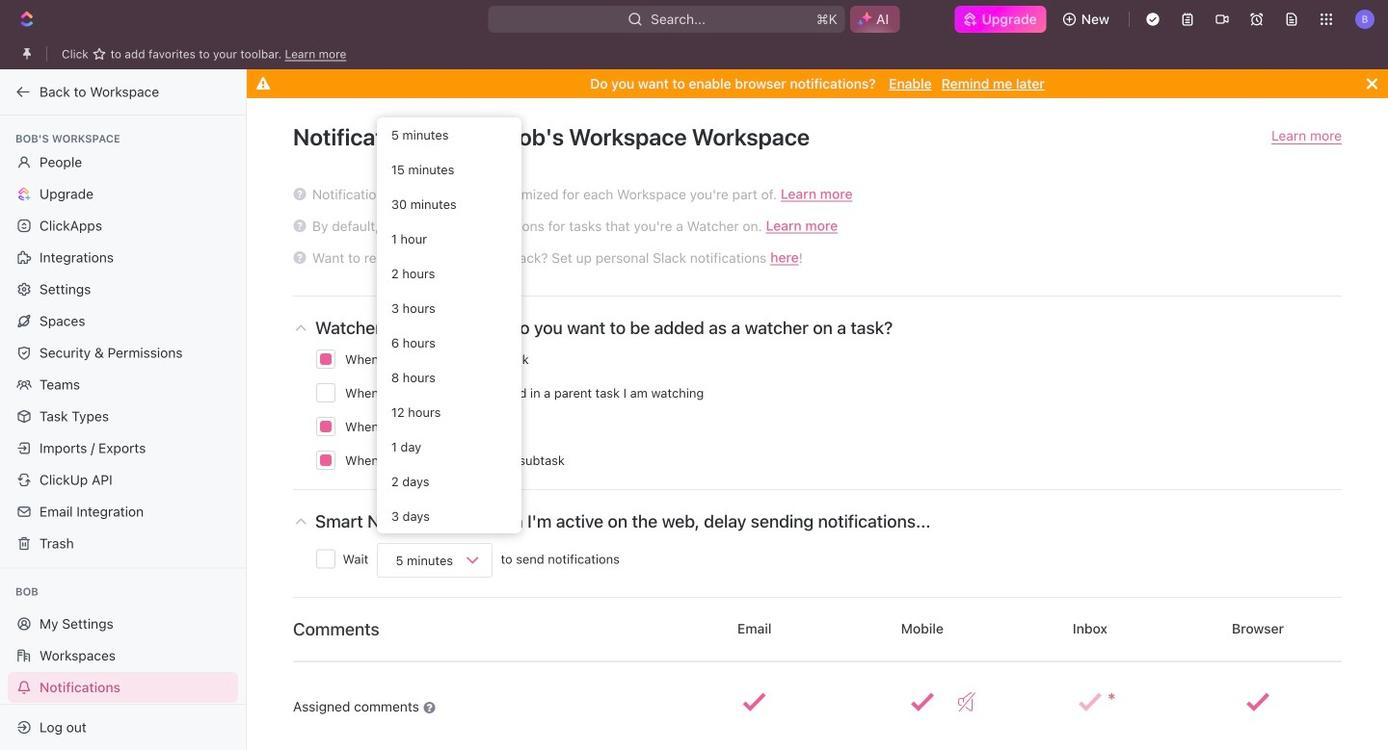 Task type: vqa. For each thing, say whether or not it's contained in the screenshot.
Work
no



Task type: describe. For each thing, give the bounding box(es) containing it.
off image
[[958, 693, 975, 712]]



